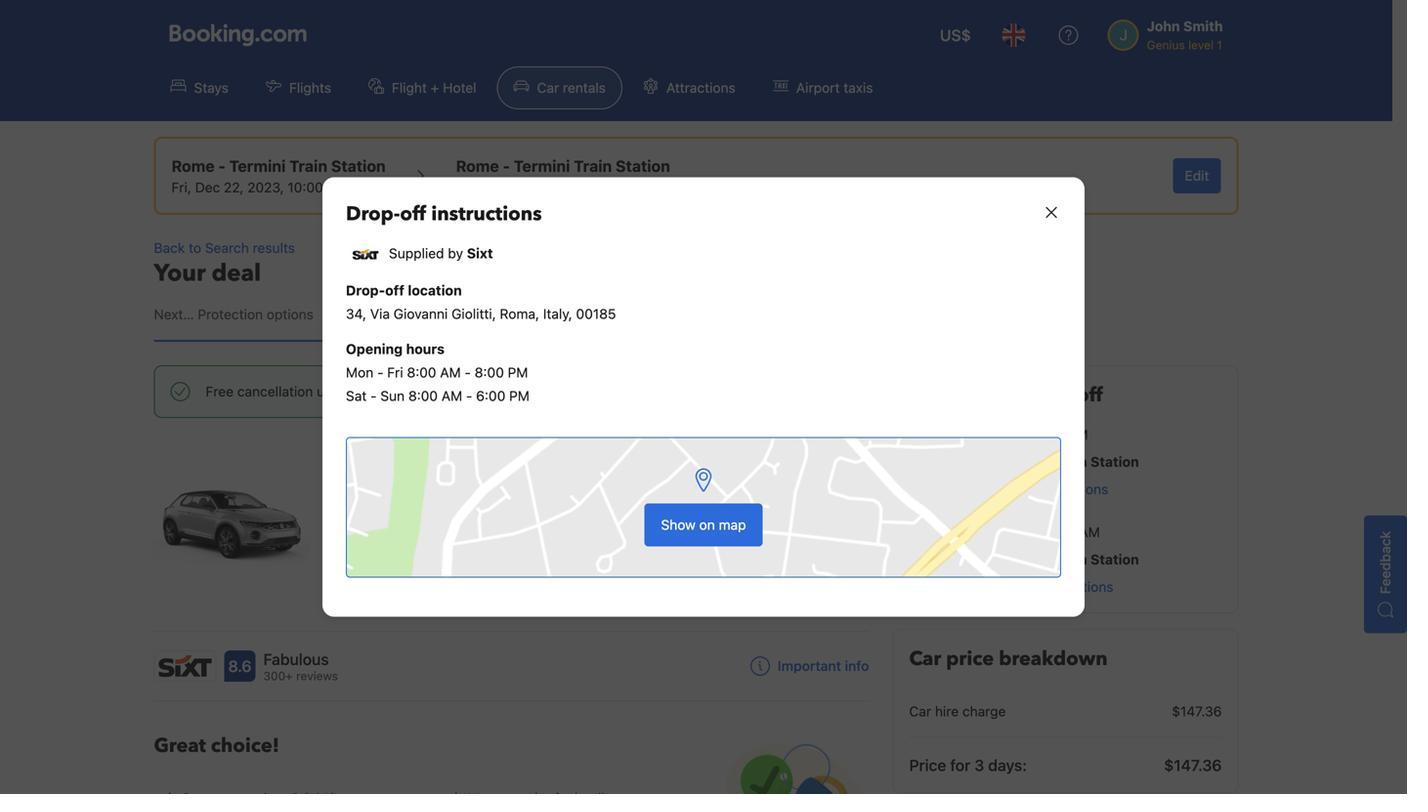 Task type: vqa. For each thing, say whether or not it's contained in the screenshot.
bag
yes



Task type: locate. For each thing, give the bounding box(es) containing it.
1 horizontal spatial ·
[[1032, 524, 1036, 540]]

drop- for drop-off location 34, via giovanni giolitti, roma, italy, 00185
[[346, 282, 385, 299]]

3
[[975, 756, 984, 775]]

up up mon, dec 25 · 10:00 am
[[1014, 481, 1031, 497]]

0 horizontal spatial ·
[[1021, 427, 1025, 443]]

rome - termini train station group up results
[[172, 154, 386, 197]]

1 rome - termini train station from the top
[[948, 454, 1139, 470]]

termini
[[229, 157, 286, 175], [514, 157, 570, 175], [1000, 454, 1050, 470], [1000, 552, 1050, 568]]

1 vertical spatial instructions
[[1034, 481, 1108, 497]]

train inside the rome - termini train station mon, dec 25, 2023, 10:00 am
[[574, 157, 612, 175]]

up left sat
[[317, 384, 333, 400]]

am right 22 on the right of the page
[[1067, 427, 1088, 443]]

1 horizontal spatial 1
[[524, 516, 530, 532]]

important info button
[[750, 657, 869, 676]]

rome - termini train station group
[[172, 154, 386, 197], [456, 154, 670, 197]]

view inside button
[[948, 579, 979, 595]]

rentals
[[563, 80, 606, 96]]

bag up 'unlimited mileage'
[[399, 516, 423, 532]]

1 vertical spatial drop-
[[346, 282, 385, 299]]

view up mon, dec 25 · 10:00 am
[[948, 481, 979, 497]]

bag right small
[[572, 516, 596, 532]]

0 vertical spatial instructions
[[431, 201, 542, 228]]

am down pick-up location element
[[327, 179, 348, 195]]

0 vertical spatial hours
[[406, 341, 445, 357]]

to inside back to search results your deal
[[189, 240, 201, 256]]

mon, dec 25 · 10:00 am
[[948, 524, 1100, 540]]

1 vertical spatial $147.36
[[1164, 756, 1222, 775]]

pick-up date element
[[172, 178, 386, 197]]

instructions for fri, dec 22 · 10:00 am
[[1034, 481, 1108, 497]]

drop-
[[346, 201, 400, 228], [346, 282, 385, 299]]

sixt image
[[348, 246, 383, 263]]

0 horizontal spatial bag
[[399, 516, 423, 532]]

· right 25
[[1032, 524, 1036, 540]]

pm down "next page is protection options" "note"
[[508, 365, 528, 381]]

1 vertical spatial hours
[[374, 384, 409, 400]]

0 vertical spatial drop-
[[346, 201, 400, 228]]

car left 'price'
[[909, 646, 941, 673]]

instructions
[[431, 201, 542, 228], [1034, 481, 1108, 497], [1039, 579, 1114, 595]]

0 vertical spatial car
[[537, 80, 559, 96]]

to left 48
[[337, 384, 349, 400]]

instructions down mon, dec 25 · 10:00 am
[[1039, 579, 1114, 595]]

car left rentals
[[537, 80, 559, 96]]

pick-up location element
[[172, 154, 386, 178]]

34,
[[346, 306, 366, 322]]

station up drop-off date element
[[616, 157, 670, 175]]

mon,
[[456, 179, 488, 195], [948, 524, 980, 540]]

1 2023, from the left
[[247, 179, 284, 195]]

show on map
[[661, 517, 746, 533]]

00185
[[576, 306, 616, 322]]

hours
[[406, 341, 445, 357], [374, 384, 409, 400]]

2 rome - termini train station from the top
[[948, 552, 1139, 568]]

1 vertical spatial ·
[[1032, 524, 1036, 540]]

2023, for rome - termini train station mon, dec 25, 2023, 10:00 am
[[544, 179, 580, 195]]

important
[[778, 658, 841, 674]]

your
[[154, 258, 206, 290]]

show
[[661, 517, 696, 533]]

8:00 up before
[[407, 365, 436, 381]]

fri, dec 22 · 10:00 am
[[948, 427, 1088, 443]]

1 for 1 small bag
[[524, 516, 530, 532]]

drop- inside drop-off location 34, via giovanni giolitti, roma, italy, 00185
[[346, 282, 385, 299]]

pick- inside button
[[983, 481, 1014, 497]]

rome - termini train station up view pick-up instructions
[[948, 454, 1139, 470]]

car left hire
[[909, 704, 931, 720]]

0 horizontal spatial rome - termini train station group
[[172, 154, 386, 197]]

back to search results link
[[154, 238, 869, 258]]

termini up 25,
[[514, 157, 570, 175]]

train down the unlimited
[[326, 600, 353, 614]]

1 vertical spatial drop-
[[983, 579, 1018, 595]]

roma,
[[500, 306, 539, 322]]

1 horizontal spatial bag
[[572, 516, 596, 532]]

pick-
[[458, 384, 490, 400], [983, 481, 1014, 497]]

train inside the rome - termini train station fri, dec 22, 2023, 10:00 am
[[289, 157, 327, 175]]

hire
[[935, 704, 959, 720]]

station
[[331, 157, 386, 175], [616, 157, 670, 175], [1091, 454, 1139, 470], [1091, 552, 1139, 568], [356, 600, 396, 614]]

for
[[950, 756, 971, 775]]

am up before
[[440, 365, 461, 381]]

off down mon, dec 25 · 10:00 am
[[1018, 579, 1036, 595]]

25
[[1012, 524, 1029, 540]]

1 view from the top
[[948, 481, 979, 497]]

station inside the rome - termini train station fri, dec 22, 2023, 10:00 am
[[331, 157, 386, 175]]

0 vertical spatial rome - termini train station
[[948, 454, 1139, 470]]

2023, down drop-off location element
[[544, 179, 580, 195]]

view drop-off instructions button
[[948, 578, 1114, 597]]

rome - termini train station for off
[[948, 552, 1139, 568]]

1 horizontal spatial pick-
[[983, 481, 1014, 497]]

drop- up sixt image in the left top of the page
[[346, 201, 400, 228]]

back
[[154, 240, 185, 256]]

2 2023, from the left
[[544, 179, 580, 195]]

10:00 down pick-up location element
[[288, 179, 323, 195]]

- inside the rome - termini train station fri, dec 22, 2023, 10:00 am
[[218, 157, 226, 175]]

- up drop-off date element
[[503, 157, 510, 175]]

1 vertical spatial car
[[909, 646, 941, 673]]

skip to main content element
[[0, 0, 1393, 121]]

to
[[189, 240, 201, 256], [337, 384, 349, 400]]

1 vertical spatial mon,
[[948, 524, 980, 540]]

fri, down pick-
[[948, 427, 968, 443]]

0 vertical spatial fri,
[[172, 179, 191, 195]]

0 vertical spatial ·
[[1021, 427, 1025, 443]]

8:00
[[407, 365, 436, 381], [475, 365, 504, 381], [408, 388, 438, 404]]

drop- right and on the right
[[1025, 382, 1077, 409]]

8:00 up the 6:00
[[475, 365, 504, 381]]

hotel
[[443, 80, 476, 96]]

1 for 1 large bag
[[349, 516, 356, 532]]

hours inside opening hours mon - fri 8:00 am - 8:00 pm sat - sun 8:00 am - 6:00 pm
[[406, 341, 445, 357]]

1 vertical spatial view
[[948, 579, 979, 595]]

- up 22,
[[218, 157, 226, 175]]

mon, left 25
[[948, 524, 980, 540]]

0 vertical spatial pm
[[508, 365, 528, 381]]

instructions for mon, dec 25 · 10:00 am
[[1039, 579, 1114, 595]]

price for 3 days:
[[909, 756, 1027, 775]]

supplied by sixt
[[389, 245, 493, 261]]

0 horizontal spatial pick-
[[458, 384, 490, 400]]

options
[[267, 306, 314, 323]]

product card group
[[154, 434, 869, 685]]

1 vertical spatial to
[[337, 384, 349, 400]]

instructions up mon, dec 25 · 10:00 am
[[1034, 481, 1108, 497]]

0 vertical spatial to
[[189, 240, 201, 256]]

volkswagen
[[369, 446, 435, 460]]

next…
[[154, 306, 194, 323]]

view
[[948, 481, 979, 497], [948, 579, 979, 595]]

train up the pick-up date element
[[289, 157, 327, 175]]

car rentals link
[[497, 66, 622, 109]]

1 horizontal spatial to
[[337, 384, 349, 400]]

train up view drop-off instructions
[[1053, 552, 1087, 568]]

rome - termini train station group down car rentals link
[[456, 154, 670, 197]]

drop- down 25
[[983, 579, 1018, 595]]

rome
[[172, 157, 215, 175], [456, 157, 499, 175], [948, 454, 987, 470], [948, 552, 987, 568]]

rome up the drop-off instructions
[[456, 157, 499, 175]]

1 1 from the left
[[349, 516, 356, 532]]

and
[[984, 382, 1020, 409]]

2023, inside the rome - termini train station fri, dec 22, 2023, 10:00 am
[[247, 179, 284, 195]]

0 horizontal spatial drop-
[[983, 579, 1018, 595]]

0 horizontal spatial fri,
[[172, 179, 191, 195]]

1 left the large
[[349, 516, 356, 532]]

1 horizontal spatial mon,
[[948, 524, 980, 540]]

instructions inside button
[[1034, 481, 1108, 497]]

rome - termini train station up view drop-off instructions
[[948, 552, 1139, 568]]

rome down 'stays' link
[[172, 157, 215, 175]]

1
[[349, 516, 356, 532], [524, 516, 530, 532]]

·
[[1021, 427, 1025, 443], [1032, 524, 1036, 540]]

0 horizontal spatial to
[[189, 240, 201, 256]]

car
[[537, 80, 559, 96], [909, 646, 941, 673], [909, 704, 931, 720]]

termini up view pick-up instructions
[[1000, 454, 1050, 470]]

instructions up sixt
[[431, 201, 542, 228]]

giovanni
[[394, 306, 448, 322]]

1 vertical spatial pm
[[509, 388, 530, 404]]

sat
[[346, 388, 367, 404]]

car inside skip to main content element
[[537, 80, 559, 96]]

10:00 right 22 on the right of the page
[[1028, 427, 1064, 443]]

pick- up 25
[[983, 481, 1014, 497]]

1 drop- from the top
[[346, 201, 400, 228]]

fri, inside the rome - termini train station fri, dec 22, 2023, 10:00 am
[[172, 179, 191, 195]]

unlimited
[[349, 545, 409, 561]]

1 horizontal spatial fri,
[[948, 427, 968, 443]]

to right back
[[189, 240, 201, 256]]

termini up the pick-up date element
[[229, 157, 286, 175]]

1 vertical spatial fri,
[[948, 427, 968, 443]]

flights
[[289, 80, 331, 96]]

view up 'price'
[[948, 579, 979, 595]]

train up drop-off date element
[[574, 157, 612, 175]]

· right 22 on the right of the page
[[1021, 427, 1025, 443]]

drop- up 34,
[[346, 282, 385, 299]]

am down drop-off location element
[[623, 179, 644, 195]]

am inside the rome - termini train station mon, dec 25, 2023, 10:00 am
[[623, 179, 644, 195]]

2 view from the top
[[948, 579, 979, 595]]

1 horizontal spatial drop-
[[1025, 382, 1077, 409]]

drop-off instructions
[[346, 201, 542, 228]]

drop-off location 34, via giovanni giolitti, roma, italy, 00185
[[346, 282, 616, 322]]

before
[[413, 384, 454, 400]]

0 horizontal spatial 1
[[349, 516, 356, 532]]

drop- for drop-off instructions
[[346, 201, 400, 228]]

0 vertical spatial mon,
[[456, 179, 488, 195]]

2023, inside the rome - termini train station mon, dec 25, 2023, 10:00 am
[[544, 179, 580, 195]]

1 bag from the left
[[399, 516, 423, 532]]

pick- right before
[[458, 384, 490, 400]]

off
[[400, 201, 426, 228], [385, 282, 404, 299], [1077, 382, 1103, 409], [1018, 579, 1036, 595]]

1 horizontal spatial 2023,
[[544, 179, 580, 195]]

station down the unlimited
[[356, 600, 396, 614]]

- left the 6:00
[[466, 388, 472, 404]]

2 vertical spatial instructions
[[1039, 579, 1114, 595]]

2 bag from the left
[[572, 516, 596, 532]]

pm right the 6:00
[[509, 388, 530, 404]]

2 rome - termini train station group from the left
[[456, 154, 670, 197]]

10:00 down drop-off location element
[[584, 179, 619, 195]]

dec left 25,
[[491, 179, 516, 195]]

dec left 22,
[[195, 179, 220, 195]]

view inside button
[[948, 481, 979, 497]]

0 vertical spatial $147.36
[[1172, 704, 1222, 720]]

0 horizontal spatial 2023,
[[247, 179, 284, 195]]

automatic
[[524, 489, 588, 505]]

pm
[[508, 365, 528, 381], [509, 388, 530, 404]]

map
[[719, 517, 746, 533]]

10:00
[[288, 179, 323, 195], [584, 179, 619, 195], [1028, 427, 1064, 443], [1040, 524, 1076, 540]]

sun
[[380, 388, 405, 404]]

1 left small
[[524, 516, 530, 532]]

2 drop- from the top
[[346, 282, 385, 299]]

1 horizontal spatial rome - termini train station group
[[456, 154, 670, 197]]

0 vertical spatial pick-
[[458, 384, 490, 400]]

2 vertical spatial car
[[909, 704, 931, 720]]

1 vertical spatial rome - termini train station
[[948, 552, 1139, 568]]

instructions inside button
[[1039, 579, 1114, 595]]

0 horizontal spatial mon,
[[456, 179, 488, 195]]

bag
[[399, 516, 423, 532], [572, 516, 596, 532]]

supplied
[[389, 245, 444, 261]]

off up via
[[385, 282, 404, 299]]

hours down giovanni
[[406, 341, 445, 357]]

hours down fri
[[374, 384, 409, 400]]

2023, down pick-up location element
[[247, 179, 284, 195]]

$147.36
[[1172, 704, 1222, 720], [1164, 756, 1222, 775]]

car for car price breakdown
[[909, 646, 941, 673]]

station up the pick-up date element
[[331, 157, 386, 175]]

mon, up the drop-off instructions
[[456, 179, 488, 195]]

fri, left 22,
[[172, 179, 191, 195]]

am inside the rome - termini train station fri, dec 22, 2023, 10:00 am
[[327, 179, 348, 195]]

small
[[534, 516, 569, 532]]

dec left 25
[[984, 524, 1009, 540]]

2 1 from the left
[[524, 516, 530, 532]]

car for car rentals
[[537, 80, 559, 96]]

off up fri, dec 22 · 10:00 am
[[1077, 382, 1103, 409]]

- down 'giolitti,'
[[465, 365, 471, 381]]

1 vertical spatial pick-
[[983, 481, 1014, 497]]

0 vertical spatial view
[[948, 481, 979, 497]]

drop-off location element
[[456, 154, 670, 178]]



Task type: describe. For each thing, give the bounding box(es) containing it.
station inside product card group
[[356, 600, 396, 614]]

fri
[[387, 365, 403, 381]]

choice!
[[211, 733, 279, 760]]

off inside button
[[1018, 579, 1036, 595]]

next page is protection options note
[[154, 305, 869, 325]]

car hire charge
[[909, 704, 1006, 720]]

edit button
[[1173, 158, 1221, 193]]

flights link
[[249, 66, 348, 109]]

giolitti,
[[452, 306, 496, 322]]

feedback button
[[1364, 515, 1407, 633]]

up inside button
[[1014, 481, 1031, 497]]

back to search results your deal
[[154, 240, 295, 290]]

protection
[[198, 306, 263, 323]]

opening
[[346, 341, 403, 357]]

suv volkswagen t-roc or similar
[[326, 434, 525, 461]]

dec inside the rome - termini train station mon, dec 25, 2023, 10:00 am
[[491, 179, 516, 195]]

bag for 1 small bag
[[572, 516, 596, 532]]

italy,
[[543, 306, 572, 322]]

sixt
[[467, 245, 493, 261]]

station inside the rome - termini train station mon, dec 25, 2023, 10:00 am
[[616, 157, 670, 175]]

+
[[431, 80, 439, 96]]

rome down fri, dec 22 · 10:00 am
[[948, 454, 987, 470]]

- right 48
[[370, 388, 377, 404]]

mon, inside the rome - termini train station mon, dec 25, 2023, 10:00 am
[[456, 179, 488, 195]]

free cancellation up to 48 hours before pick-up
[[206, 384, 506, 400]]

stays
[[194, 80, 229, 96]]

search
[[205, 240, 249, 256]]

show on map button
[[346, 437, 1061, 578]]

on
[[699, 517, 715, 533]]

location
[[408, 282, 462, 299]]

48
[[353, 384, 370, 400]]

instructions inside dialog
[[431, 201, 542, 228]]

- left fri
[[377, 365, 384, 381]]

termini inside the rome - termini train station fri, dec 22, 2023, 10:00 am
[[229, 157, 286, 175]]

unlimited mileage
[[349, 545, 462, 561]]

5 seats
[[349, 489, 395, 505]]

dec left 22 on the right of the page
[[972, 427, 997, 443]]

suv
[[326, 434, 365, 461]]

mon
[[346, 365, 374, 381]]

seats
[[361, 489, 395, 505]]

view for view pick-up instructions
[[948, 481, 979, 497]]

rome down mon, dec 25 · 10:00 am
[[948, 552, 987, 568]]

similar
[[489, 446, 525, 460]]

mileage
[[413, 545, 462, 561]]

opening hours mon - fri 8:00 am - 8:00 pm sat - sun 8:00 am - 6:00 pm
[[346, 341, 530, 404]]

drop- inside view drop-off instructions button
[[983, 579, 1018, 595]]

cancellation
[[237, 384, 313, 400]]

price
[[946, 646, 994, 673]]

6:00
[[476, 388, 506, 404]]

or
[[474, 446, 486, 460]]

view pick-up instructions
[[948, 481, 1108, 497]]

by
[[448, 245, 463, 261]]

deal
[[212, 258, 261, 290]]

1 rome - termini train station group from the left
[[172, 154, 386, 197]]

22
[[1001, 427, 1017, 443]]

flight
[[392, 80, 427, 96]]

view pick-up instructions button
[[948, 480, 1108, 499]]

- down fri, dec 22 · 10:00 am
[[990, 454, 996, 470]]

view drop-off instructions
[[948, 579, 1114, 595]]

flight + hotel link
[[352, 66, 493, 109]]

stays link
[[154, 66, 245, 109]]

edit
[[1185, 168, 1209, 184]]

roc
[[450, 446, 471, 460]]

- down mon, dec 25 · 10:00 am
[[990, 552, 996, 568]]

up up similar
[[490, 384, 506, 400]]

$147.36 for car hire charge
[[1172, 704, 1222, 720]]

station up view pick-up instructions
[[1091, 454, 1139, 470]]

supplied by sixt image
[[155, 652, 215, 681]]

car rentals
[[537, 80, 606, 96]]

termini inside the rome - termini train station mon, dec 25, 2023, 10:00 am
[[514, 157, 570, 175]]

10:00 inside the rome - termini train station fri, dec 22, 2023, 10:00 am
[[288, 179, 323, 195]]

flight + hotel
[[392, 80, 476, 96]]

dec inside the rome - termini train station fri, dec 22, 2023, 10:00 am
[[195, 179, 220, 195]]

termini down mon, dec 25 · 10:00 am
[[1000, 552, 1050, 568]]

free
[[206, 384, 234, 400]]

off up supplied
[[400, 201, 426, 228]]

taxis
[[844, 80, 873, 96]]

drop-off instructions dialog
[[299, 154, 1108, 641]]

bag for 1 large bag
[[399, 516, 423, 532]]

great choice!
[[154, 733, 279, 760]]

rome inside the rome - termini train station mon, dec 25, 2023, 10:00 am
[[456, 157, 499, 175]]

8:00 right the "sun"
[[408, 388, 438, 404]]

airport taxis
[[796, 80, 873, 96]]

· for 22
[[1021, 427, 1025, 443]]

pick-
[[909, 382, 955, 409]]

· for 25
[[1032, 524, 1036, 540]]

25,
[[520, 179, 540, 195]]

off inside drop-off location 34, via giovanni giolitti, roma, italy, 00185
[[385, 282, 404, 299]]

1 large bag
[[349, 516, 423, 532]]

rome - termini train station for up
[[948, 454, 1139, 470]]

drop-off date element
[[456, 178, 670, 197]]

info
[[845, 658, 869, 674]]

next… protection options
[[154, 306, 314, 323]]

view for view drop-off instructions
[[948, 579, 979, 595]]

airport taxis link
[[756, 66, 890, 109]]

2023, for rome - termini train station fri, dec 22, 2023, 10:00 am
[[247, 179, 284, 195]]

- inside the rome - termini train station mon, dec 25, 2023, 10:00 am
[[503, 157, 510, 175]]

car price breakdown
[[909, 646, 1108, 673]]

train inside product card group
[[326, 600, 353, 614]]

price
[[909, 756, 946, 775]]

22,
[[224, 179, 244, 195]]

attractions link
[[626, 66, 752, 109]]

t-
[[438, 446, 450, 460]]

large
[[359, 516, 395, 532]]

10:00 right 25
[[1040, 524, 1076, 540]]

car for car hire charge
[[909, 704, 931, 720]]

great
[[154, 733, 206, 760]]

days:
[[988, 756, 1027, 775]]

feedback
[[1377, 531, 1394, 594]]

train up view pick-up instructions
[[1053, 454, 1087, 470]]

rome - termini train station fri, dec 22, 2023, 10:00 am
[[172, 157, 386, 195]]

up left and on the right
[[955, 382, 979, 409]]

rome inside the rome - termini train station fri, dec 22, 2023, 10:00 am
[[172, 157, 215, 175]]

pick-up and drop-off
[[909, 382, 1103, 409]]

0 vertical spatial drop-
[[1025, 382, 1077, 409]]

1 small bag
[[524, 516, 596, 532]]

am left the 6:00
[[442, 388, 462, 404]]

charge
[[962, 704, 1006, 720]]

via
[[370, 306, 390, 322]]

$147.36 for price for 3 days:
[[1164, 756, 1222, 775]]

10:00 inside the rome - termini train station mon, dec 25, 2023, 10:00 am
[[584, 179, 619, 195]]

attractions
[[666, 80, 736, 96]]

train station
[[326, 600, 396, 614]]

important info
[[778, 658, 869, 674]]

breakdown
[[999, 646, 1108, 673]]

station up view drop-off instructions
[[1091, 552, 1139, 568]]

am right 25
[[1079, 524, 1100, 540]]



